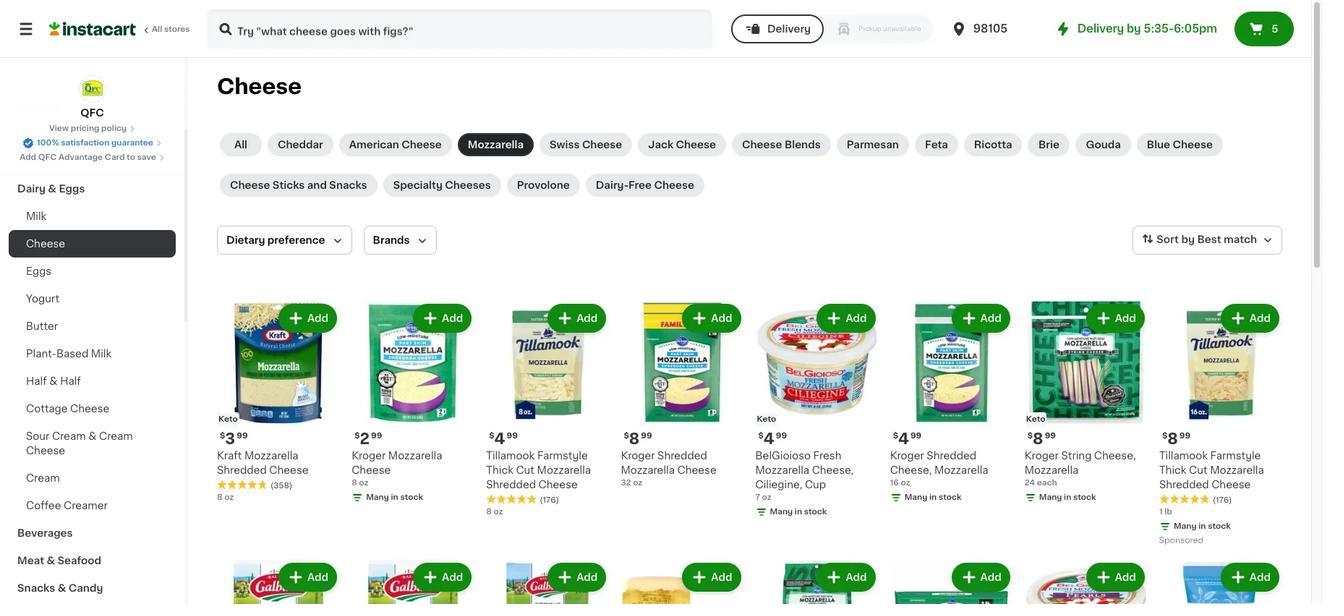 Task type: locate. For each thing, give the bounding box(es) containing it.
cheese inside kraft mozzarella shredded cheese
[[269, 465, 309, 476]]

0 vertical spatial all
[[152, 25, 162, 33]]

kraft
[[217, 451, 242, 461]]

1 vertical spatial qfc
[[38, 153, 57, 161]]

99 inside $ 2 99
[[371, 432, 382, 440]]

2
[[360, 431, 370, 447]]

mozzarella inside the belgioioso fresh mozzarella cheese, ciliegine, cup 7 oz
[[756, 465, 810, 476]]

all stores
[[152, 25, 190, 33]]

1 horizontal spatial all
[[234, 140, 248, 150]]

in for 16
[[930, 494, 937, 502]]

1 vertical spatial 8 oz
[[486, 508, 503, 516]]

4 99 from the left
[[641, 432, 652, 440]]

3 $ from the left
[[489, 432, 495, 440]]

$ 4 99 for belgioioso fresh mozzarella cheese, ciliegine, cup
[[759, 431, 787, 447]]

lb
[[1165, 508, 1173, 516]]

half & half
[[26, 376, 81, 386]]

8
[[629, 431, 640, 447], [1033, 431, 1044, 447], [1168, 431, 1179, 447], [352, 479, 357, 487], [217, 494, 223, 502], [486, 508, 492, 516]]

by inside field
[[1182, 235, 1195, 245]]

cheese,
[[1095, 451, 1137, 461], [812, 465, 854, 476], [891, 465, 932, 476]]

thanksgiving link
[[9, 120, 176, 148]]

many in stock for 24
[[1040, 494, 1097, 502]]

3 keto from the left
[[1027, 415, 1046, 423]]

$ 8 99 for kroger shredded mozzarella cheese
[[624, 431, 652, 447]]

many in stock for oz
[[366, 494, 423, 502]]

0 horizontal spatial $ 4 99
[[489, 431, 518, 447]]

& up cottage
[[49, 376, 58, 386]]

100% satisfaction guarantee button
[[23, 135, 162, 149]]

1 tillamook farmstyle thick cut mozzarella shredded cheese from the left
[[486, 451, 591, 490]]

1 $ from the left
[[220, 432, 225, 440]]

cheese, up 16
[[891, 465, 932, 476]]

0 horizontal spatial keto
[[219, 415, 238, 423]]

2 horizontal spatial keto
[[1027, 415, 1046, 423]]

butter link
[[9, 313, 176, 340]]

1 horizontal spatial tillamook farmstyle thick cut mozzarella shredded cheese
[[1160, 451, 1265, 490]]

shredded inside kroger shredded mozzarella cheese 32 oz
[[658, 451, 708, 461]]

2 tillamook from the left
[[1160, 451, 1208, 461]]

cheese, right string
[[1095, 451, 1137, 461]]

2 $ 8 99 from the left
[[1028, 431, 1056, 447]]

in down kroger mozzarella cheese 8 oz
[[391, 494, 399, 502]]

2 tillamook farmstyle thick cut mozzarella shredded cheese from the left
[[1160, 451, 1265, 490]]

produce
[[17, 156, 61, 166]]

0 horizontal spatial snacks
[[17, 583, 55, 593]]

many down each on the right
[[1040, 494, 1063, 502]]

oz inside kroger shredded mozzarella cheese 32 oz
[[633, 479, 643, 487]]

stock for fresh
[[805, 508, 827, 516]]

cheddar link
[[268, 133, 333, 156]]

1 keto from the left
[[219, 415, 238, 423]]

1 horizontal spatial delivery
[[1078, 23, 1125, 34]]

cheese, down fresh
[[812, 465, 854, 476]]

1 vertical spatial by
[[1182, 235, 1195, 245]]

1 horizontal spatial keto
[[757, 415, 777, 423]]

2 horizontal spatial cheese,
[[1095, 451, 1137, 461]]

0 horizontal spatial half
[[26, 376, 47, 386]]

by right sort
[[1182, 235, 1195, 245]]

0 horizontal spatial cut
[[516, 465, 535, 476]]

1 vertical spatial all
[[234, 140, 248, 150]]

3 $ 8 99 from the left
[[1163, 431, 1191, 447]]

guarantee
[[111, 139, 153, 147]]

0 horizontal spatial all
[[152, 25, 162, 33]]

2 $ 4 99 from the left
[[759, 431, 787, 447]]

many in stock down each on the right
[[1040, 494, 1097, 502]]

many in stock for 16
[[905, 494, 962, 502]]

specialty
[[393, 180, 443, 190]]

snacks & candy link
[[9, 575, 176, 602]]

1 horizontal spatial (176)
[[1213, 497, 1233, 504]]

yogurt link
[[9, 285, 176, 313]]

1 horizontal spatial by
[[1182, 235, 1195, 245]]

in for oz
[[391, 494, 399, 502]]

$ 8 99
[[624, 431, 652, 447], [1028, 431, 1056, 447], [1163, 431, 1191, 447]]

kroger inside kroger shredded cheese, mozzarella 16 oz
[[891, 451, 925, 461]]

0 horizontal spatial farmstyle
[[538, 451, 588, 461]]

1 horizontal spatial half
[[60, 376, 81, 386]]

1 4 from the left
[[495, 431, 505, 447]]

oz
[[359, 479, 369, 487], [633, 479, 643, 487], [901, 479, 911, 487], [224, 494, 234, 502], [762, 494, 772, 502], [494, 508, 503, 516]]

3 kroger from the left
[[891, 451, 925, 461]]

0 horizontal spatial cheese,
[[812, 465, 854, 476]]

parmesan link
[[837, 133, 910, 156]]

seafood
[[58, 556, 101, 566]]

1 horizontal spatial farmstyle
[[1211, 451, 1262, 461]]

delivery inside button
[[768, 24, 811, 34]]

1 99 from the left
[[237, 432, 248, 440]]

qfc down 100%
[[38, 153, 57, 161]]

kroger for 8
[[1025, 451, 1059, 461]]

tillamook farmstyle thick cut mozzarella shredded cheese for 4
[[486, 451, 591, 490]]

$ 4 99 for tillamook farmstyle thick cut mozzarella shredded cheese
[[489, 431, 518, 447]]

2 farmstyle from the left
[[1211, 451, 1262, 461]]

1 horizontal spatial milk
[[91, 349, 112, 359]]

milk down dairy at the left of the page
[[26, 211, 47, 221]]

oz inside the belgioioso fresh mozzarella cheese, ciliegine, cup 7 oz
[[762, 494, 772, 502]]

dietary preference button
[[217, 226, 352, 255]]

many down ciliegine,
[[770, 508, 793, 516]]

many for 16
[[905, 494, 928, 502]]

half down plant-based milk
[[60, 376, 81, 386]]

3 $ 4 99 from the left
[[893, 431, 922, 447]]

cup
[[805, 480, 826, 490]]

milk link
[[9, 203, 176, 230]]

cheese, inside kroger shredded cheese, mozzarella 16 oz
[[891, 465, 932, 476]]

keto up the belgioioso
[[757, 415, 777, 423]]

blue cheese link
[[1137, 133, 1224, 156]]

qfc logo image
[[79, 75, 106, 103]]

tillamook for 8
[[1160, 451, 1208, 461]]

half down plant-
[[26, 376, 47, 386]]

kroger for 2
[[352, 451, 386, 461]]

sour cream & cream cheese link
[[9, 423, 176, 465]]

7 $ from the left
[[1028, 432, 1033, 440]]

4 for tillamook farmstyle thick cut mozzarella shredded cheese
[[495, 431, 505, 447]]

many in stock down kroger shredded cheese, mozzarella 16 oz at right bottom
[[905, 494, 962, 502]]

many in stock down kroger mozzarella cheese 8 oz
[[366, 494, 423, 502]]

kroger inside kroger mozzarella cheese 8 oz
[[352, 451, 386, 461]]

8 oz for 3
[[217, 494, 234, 502]]

keto
[[219, 415, 238, 423], [757, 415, 777, 423], [1027, 415, 1046, 423]]

1 vertical spatial eggs
[[26, 266, 51, 276]]

many for oz
[[366, 494, 389, 502]]

ricotta
[[975, 140, 1013, 150]]

cream inside 'cream' link
[[26, 473, 60, 483]]

0 horizontal spatial thick
[[486, 465, 514, 476]]

4 kroger from the left
[[1025, 451, 1059, 461]]

cottage
[[26, 404, 68, 414]]

1 horizontal spatial $ 8 99
[[1028, 431, 1056, 447]]

1
[[1160, 508, 1163, 516]]

keto up 3
[[219, 415, 238, 423]]

in for 24
[[1065, 494, 1072, 502]]

lists
[[41, 50, 65, 60]]

0 horizontal spatial eggs
[[26, 266, 51, 276]]

cut for 8
[[1190, 465, 1208, 476]]

1 cut from the left
[[516, 465, 535, 476]]

each
[[1038, 479, 1058, 487]]

0 horizontal spatial by
[[1127, 23, 1142, 34]]

cheese blends
[[742, 140, 821, 150]]

snacks down meat
[[17, 583, 55, 593]]

1 $ 8 99 from the left
[[624, 431, 652, 447]]

delivery by 5:35-6:05pm link
[[1055, 20, 1218, 38]]

american cheese
[[349, 140, 442, 150]]

kraft mozzarella shredded cheese
[[217, 451, 309, 476]]

kroger
[[352, 451, 386, 461], [621, 451, 655, 461], [891, 451, 925, 461], [1025, 451, 1059, 461]]

american
[[349, 140, 399, 150]]

farmstyle for 4
[[538, 451, 588, 461]]

6 $ from the left
[[893, 432, 899, 440]]

2 horizontal spatial $ 8 99
[[1163, 431, 1191, 447]]

many in stock for ciliegine,
[[770, 508, 827, 516]]

1 kroger from the left
[[352, 451, 386, 461]]

mozzarella inside kroger shredded mozzarella cheese 32 oz
[[621, 465, 675, 476]]

1 vertical spatial milk
[[91, 349, 112, 359]]

1 farmstyle from the left
[[538, 451, 588, 461]]

shredded
[[658, 451, 708, 461], [927, 451, 977, 461], [217, 465, 267, 476], [486, 480, 536, 490], [1160, 480, 1210, 490]]

keto inside product group
[[219, 415, 238, 423]]

many in stock down cup on the bottom right
[[770, 508, 827, 516]]

eggs
[[59, 184, 85, 194], [26, 266, 51, 276]]

5
[[1272, 24, 1279, 34]]

4 $ from the left
[[624, 432, 629, 440]]

by left 5:35-
[[1127, 23, 1142, 34]]

★★★★★
[[217, 480, 268, 490], [217, 480, 268, 490], [486, 494, 537, 504], [486, 494, 537, 504], [1160, 494, 1211, 504], [1160, 494, 1211, 504]]

in
[[391, 494, 399, 502], [930, 494, 937, 502], [1065, 494, 1072, 502], [795, 508, 803, 516], [1199, 523, 1207, 531]]

2 $ from the left
[[355, 432, 360, 440]]

eggs up yogurt
[[26, 266, 51, 276]]

farmstyle
[[538, 451, 588, 461], [1211, 451, 1262, 461]]

2 horizontal spatial 4
[[899, 431, 910, 447]]

mozzarella inside kroger shredded cheese, mozzarella 16 oz
[[935, 465, 989, 476]]

many up sponsored badge image at right
[[1174, 523, 1197, 531]]

many
[[366, 494, 389, 502], [905, 494, 928, 502], [1040, 494, 1063, 502], [770, 508, 793, 516], [1174, 523, 1197, 531]]

& right dairy at the left of the page
[[48, 184, 56, 194]]

cheese
[[217, 76, 302, 97], [402, 140, 442, 150], [582, 140, 623, 150], [676, 140, 716, 150], [742, 140, 783, 150], [1173, 140, 1213, 150], [230, 180, 270, 190], [654, 180, 695, 190], [26, 239, 65, 249], [70, 404, 109, 414], [26, 446, 65, 456], [269, 465, 309, 476], [352, 465, 391, 476], [678, 465, 717, 476], [539, 480, 578, 490], [1212, 480, 1251, 490]]

0 horizontal spatial milk
[[26, 211, 47, 221]]

by
[[1127, 23, 1142, 34], [1182, 235, 1195, 245]]

0 vertical spatial by
[[1127, 23, 1142, 34]]

0 horizontal spatial delivery
[[768, 24, 811, 34]]

0 horizontal spatial tillamook
[[486, 451, 535, 461]]

dairy-free cheese link
[[586, 174, 705, 197]]

stock
[[400, 494, 423, 502], [939, 494, 962, 502], [1074, 494, 1097, 502], [805, 508, 827, 516], [1209, 523, 1231, 531]]

delivery button
[[732, 14, 824, 43]]

0 horizontal spatial qfc
[[38, 153, 57, 161]]

recipes link
[[9, 93, 176, 120]]

2 4 from the left
[[764, 431, 775, 447]]

cheese sticks and snacks
[[230, 180, 367, 190]]

view pricing policy link
[[49, 123, 135, 135]]

based
[[56, 349, 88, 359]]

match
[[1224, 235, 1258, 245]]

0 horizontal spatial (176)
[[540, 497, 559, 504]]

meat & seafood
[[17, 556, 101, 566]]

kroger inside kroger string cheese, mozzarella 24 each
[[1025, 451, 1059, 461]]

1 thick from the left
[[486, 465, 514, 476]]

ciliegine,
[[756, 480, 803, 490]]

0 vertical spatial 8 oz
[[217, 494, 234, 502]]

half & half link
[[9, 368, 176, 395]]

2 99 from the left
[[371, 432, 382, 440]]

plant-
[[26, 349, 56, 359]]

2 cut from the left
[[1190, 465, 1208, 476]]

cheese, inside kroger string cheese, mozzarella 24 each
[[1095, 451, 1137, 461]]

8 inside kroger mozzarella cheese 8 oz
[[352, 479, 357, 487]]

1 horizontal spatial thick
[[1160, 465, 1187, 476]]

add qfc advantage card to save link
[[20, 152, 165, 164]]

many down kroger mozzarella cheese 8 oz
[[366, 494, 389, 502]]

5 99 from the left
[[776, 432, 787, 440]]

many for ciliegine,
[[770, 508, 793, 516]]

kroger up 32
[[621, 451, 655, 461]]

0 horizontal spatial tillamook farmstyle thick cut mozzarella shredded cheese
[[486, 451, 591, 490]]

2 keto from the left
[[757, 415, 777, 423]]

Best match Sort by field
[[1133, 226, 1283, 255]]

dairy & eggs link
[[9, 175, 176, 203]]

keto for 4
[[757, 415, 777, 423]]

in down kroger shredded cheese, mozzarella 16 oz at right bottom
[[930, 494, 937, 502]]

jack
[[649, 140, 674, 150]]

all left cheddar
[[234, 140, 248, 150]]

many down kroger shredded cheese, mozzarella 16 oz at right bottom
[[905, 494, 928, 502]]

6 99 from the left
[[911, 432, 922, 440]]

8 99 from the left
[[1180, 432, 1191, 440]]

kroger up 16
[[891, 451, 925, 461]]

provolone
[[517, 180, 570, 190]]

1 horizontal spatial 8 oz
[[486, 508, 503, 516]]

oz inside kroger mozzarella cheese 8 oz
[[359, 479, 369, 487]]

0 vertical spatial qfc
[[81, 108, 104, 118]]

thick for 8
[[1160, 465, 1187, 476]]

many in stock inside product group
[[366, 494, 423, 502]]

0 horizontal spatial $ 8 99
[[624, 431, 652, 447]]

provolone link
[[507, 174, 580, 197]]

in inside product group
[[391, 494, 399, 502]]

2 thick from the left
[[1160, 465, 1187, 476]]

cheese, for 8
[[1095, 451, 1137, 461]]

1 half from the left
[[26, 376, 47, 386]]

kroger down $ 2 99
[[352, 451, 386, 461]]

1 horizontal spatial tillamook
[[1160, 451, 1208, 461]]

$
[[220, 432, 225, 440], [355, 432, 360, 440], [489, 432, 495, 440], [624, 432, 629, 440], [759, 432, 764, 440], [893, 432, 899, 440], [1028, 432, 1033, 440], [1163, 432, 1168, 440]]

many for 24
[[1040, 494, 1063, 502]]

snacks right and
[[329, 180, 367, 190]]

tillamook farmstyle thick cut mozzarella shredded cheese
[[486, 451, 591, 490], [1160, 451, 1265, 490]]

2 horizontal spatial $ 4 99
[[893, 431, 922, 447]]

$ 8 99 for tillamook farmstyle thick cut mozzarella shredded cheese
[[1163, 431, 1191, 447]]

1 (176) from the left
[[540, 497, 559, 504]]

& left candy
[[58, 583, 66, 593]]

eggs down advantage
[[59, 184, 85, 194]]

kroger shredded mozzarella cheese 32 oz
[[621, 451, 717, 487]]

& right meat
[[47, 556, 55, 566]]

half
[[26, 376, 47, 386], [60, 376, 81, 386]]

best
[[1198, 235, 1222, 245]]

kroger up each on the right
[[1025, 451, 1059, 461]]

99 inside the $ 3 99
[[237, 432, 248, 440]]

in down kroger string cheese, mozzarella 24 each
[[1065, 494, 1072, 502]]

None search field
[[207, 9, 713, 49]]

add
[[20, 153, 36, 161], [307, 313, 329, 323], [442, 313, 463, 323], [577, 313, 598, 323], [712, 313, 733, 323], [846, 313, 867, 323], [981, 313, 1002, 323], [1116, 313, 1137, 323], [1250, 313, 1271, 323], [307, 572, 329, 583], [442, 572, 463, 583], [577, 572, 598, 583], [712, 572, 733, 583], [846, 572, 867, 583], [981, 572, 1002, 583], [1116, 572, 1137, 583], [1250, 572, 1271, 583]]

product group
[[217, 301, 340, 504], [352, 301, 475, 507], [486, 301, 610, 518], [621, 301, 744, 489], [756, 301, 879, 521], [891, 301, 1014, 507], [1025, 301, 1148, 507], [1160, 301, 1283, 549], [217, 560, 340, 604], [352, 560, 475, 604], [486, 560, 610, 604], [621, 560, 744, 604], [756, 560, 879, 604], [891, 560, 1014, 604], [1025, 560, 1148, 604], [1160, 560, 1283, 604]]

2 kroger from the left
[[621, 451, 655, 461]]

kroger inside kroger shredded mozzarella cheese 32 oz
[[621, 451, 655, 461]]

cut
[[516, 465, 535, 476], [1190, 465, 1208, 476]]

milk right based
[[91, 349, 112, 359]]

eggs inside eggs link
[[26, 266, 51, 276]]

string
[[1062, 451, 1092, 461]]

1 horizontal spatial cheese,
[[891, 465, 932, 476]]

2 (176) from the left
[[1213, 497, 1233, 504]]

blends
[[785, 140, 821, 150]]

creamer
[[64, 501, 108, 511]]

1 horizontal spatial 4
[[764, 431, 775, 447]]

0 horizontal spatial 8 oz
[[217, 494, 234, 502]]

1 horizontal spatial snacks
[[329, 180, 367, 190]]

1 horizontal spatial eggs
[[59, 184, 85, 194]]

0 vertical spatial eggs
[[59, 184, 85, 194]]

1 horizontal spatial $ 4 99
[[759, 431, 787, 447]]

yogurt
[[26, 294, 59, 304]]

3
[[225, 431, 235, 447]]

& down cottage cheese link
[[88, 431, 97, 441]]

1 horizontal spatial cut
[[1190, 465, 1208, 476]]

qfc up view pricing policy link
[[81, 108, 104, 118]]

5 $ from the left
[[759, 432, 764, 440]]

best match
[[1198, 235, 1258, 245]]

1 tillamook from the left
[[486, 451, 535, 461]]

0 horizontal spatial 4
[[495, 431, 505, 447]]

mozzarella
[[468, 140, 524, 150], [245, 451, 299, 461], [388, 451, 442, 461], [537, 465, 591, 476], [621, 465, 675, 476], [756, 465, 810, 476], [935, 465, 989, 476], [1025, 465, 1079, 476], [1211, 465, 1265, 476]]

many in stock up sponsored badge image at right
[[1174, 523, 1231, 531]]

keto up 24
[[1027, 415, 1046, 423]]

1 $ 4 99 from the left
[[489, 431, 518, 447]]

all left stores
[[152, 25, 162, 33]]

cream up coffee
[[26, 473, 60, 483]]

99
[[237, 432, 248, 440], [371, 432, 382, 440], [507, 432, 518, 440], [641, 432, 652, 440], [776, 432, 787, 440], [911, 432, 922, 440], [1045, 432, 1056, 440], [1180, 432, 1191, 440]]

mozzarella inside kraft mozzarella shredded cheese
[[245, 451, 299, 461]]

3 4 from the left
[[899, 431, 910, 447]]

in down ciliegine,
[[795, 508, 803, 516]]

keto for 3
[[219, 415, 238, 423]]

plant-based milk
[[26, 349, 112, 359]]

card
[[105, 153, 125, 161]]

add button
[[280, 305, 336, 331], [415, 305, 471, 331], [549, 305, 605, 331], [684, 305, 740, 331], [819, 305, 875, 331], [953, 305, 1009, 331], [1088, 305, 1144, 331], [1223, 305, 1279, 331], [280, 565, 336, 591], [415, 565, 471, 591], [549, 565, 605, 591], [684, 565, 740, 591], [819, 565, 875, 591], [953, 565, 1009, 591], [1088, 565, 1144, 591], [1223, 565, 1279, 591]]

beverages
[[17, 528, 73, 538]]



Task type: describe. For each thing, give the bounding box(es) containing it.
cottage cheese
[[26, 404, 109, 414]]

cream down cottage cheese link
[[99, 431, 133, 441]]

and
[[307, 180, 327, 190]]

jack cheese
[[649, 140, 716, 150]]

100% satisfaction guarantee
[[37, 139, 153, 147]]

$ 3 99
[[220, 431, 248, 447]]

32
[[621, 479, 631, 487]]

by for delivery
[[1127, 23, 1142, 34]]

0 vertical spatial snacks
[[329, 180, 367, 190]]

oz inside kroger shredded cheese, mozzarella 16 oz
[[901, 479, 911, 487]]

farmstyle for 8
[[1211, 451, 1262, 461]]

blue cheese
[[1148, 140, 1213, 150]]

candy
[[69, 583, 103, 593]]

5 button
[[1235, 12, 1295, 46]]

1 vertical spatial snacks
[[17, 583, 55, 593]]

16
[[891, 479, 899, 487]]

snacks & candy
[[17, 583, 103, 593]]

Search field
[[208, 10, 711, 48]]

& for half
[[49, 376, 58, 386]]

meat
[[17, 556, 44, 566]]

delivery by 5:35-6:05pm
[[1078, 23, 1218, 34]]

kroger for 4
[[891, 451, 925, 461]]

(358)
[[271, 482, 292, 490]]

product group containing 2
[[352, 301, 475, 507]]

cheese inside sour cream & cream cheese
[[26, 446, 65, 456]]

view pricing policy
[[49, 124, 127, 132]]

service type group
[[732, 14, 933, 43]]

sponsored badge image
[[1160, 537, 1204, 545]]

sour
[[26, 431, 49, 441]]

8 $ from the left
[[1163, 432, 1168, 440]]

save
[[137, 153, 156, 161]]

delivery for delivery by 5:35-6:05pm
[[1078, 23, 1125, 34]]

mozzarella inside kroger mozzarella cheese 8 oz
[[388, 451, 442, 461]]

in for ciliegine,
[[795, 508, 803, 516]]

product group containing 3
[[217, 301, 340, 504]]

98105
[[974, 23, 1008, 34]]

cheese inside kroger shredded mozzarella cheese 32 oz
[[678, 465, 717, 476]]

1 horizontal spatial qfc
[[81, 108, 104, 118]]

add qfc advantage card to save
[[20, 153, 156, 161]]

specialty cheeses
[[393, 180, 491, 190]]

meat & seafood link
[[9, 547, 176, 575]]

7
[[756, 494, 760, 502]]

(176) for 8
[[1213, 497, 1233, 504]]

stock for string
[[1074, 494, 1097, 502]]

preference
[[268, 235, 325, 245]]

thick for 4
[[486, 465, 514, 476]]

shredded inside kraft mozzarella shredded cheese
[[217, 465, 267, 476]]

stock for shredded
[[939, 494, 962, 502]]

stores
[[164, 25, 190, 33]]

cheese inside kroger mozzarella cheese 8 oz
[[352, 465, 391, 476]]

cheese blends link
[[732, 133, 831, 156]]

butter
[[26, 321, 58, 331]]

gouda link
[[1076, 133, 1132, 156]]

brands
[[373, 235, 410, 245]]

policy
[[101, 124, 127, 132]]

feta
[[926, 140, 949, 150]]

in up sponsored badge image at right
[[1199, 523, 1207, 531]]

cheese, inside the belgioioso fresh mozzarella cheese, ciliegine, cup 7 oz
[[812, 465, 854, 476]]

cut for 4
[[516, 465, 535, 476]]

& inside sour cream & cream cheese
[[88, 431, 97, 441]]

cheese link
[[9, 230, 176, 258]]

all for all
[[234, 140, 248, 150]]

ricotta link
[[964, 133, 1023, 156]]

satisfaction
[[61, 139, 109, 147]]

dairy-
[[596, 180, 629, 190]]

all stores link
[[49, 9, 191, 49]]

$ 8 99 for kroger string cheese, mozzarella
[[1028, 431, 1056, 447]]

& for seafood
[[47, 556, 55, 566]]

recipes
[[17, 101, 60, 111]]

sort by
[[1157, 235, 1195, 245]]

sort
[[1157, 235, 1180, 245]]

7 99 from the left
[[1045, 432, 1056, 440]]

4 for belgioioso fresh mozzarella cheese, ciliegine, cup
[[764, 431, 775, 447]]

3 99 from the left
[[507, 432, 518, 440]]

advantage
[[59, 153, 103, 161]]

kroger shredded cheese, mozzarella 16 oz
[[891, 451, 989, 487]]

fresh
[[814, 451, 842, 461]]

$ inside the $ 3 99
[[220, 432, 225, 440]]

cheese, for 4
[[891, 465, 932, 476]]

24
[[1025, 479, 1036, 487]]

kroger mozzarella cheese 8 oz
[[352, 451, 442, 487]]

shredded inside kroger shredded cheese, mozzarella 16 oz
[[927, 451, 977, 461]]

by for sort
[[1182, 235, 1195, 245]]

blue
[[1148, 140, 1171, 150]]

stock for mozzarella
[[400, 494, 423, 502]]

tillamook farmstyle thick cut mozzarella shredded cheese for 8
[[1160, 451, 1265, 490]]

cream down cottage cheese
[[52, 431, 86, 441]]

american cheese link
[[339, 133, 452, 156]]

keto for 8
[[1027, 415, 1046, 423]]

coffee creamer
[[26, 501, 108, 511]]

specialty cheeses link
[[383, 174, 501, 197]]

mozzarella link
[[458, 133, 534, 156]]

free
[[629, 180, 652, 190]]

eggs inside dairy & eggs link
[[59, 184, 85, 194]]

eggs link
[[9, 258, 176, 285]]

feta link
[[915, 133, 959, 156]]

100%
[[37, 139, 59, 147]]

delivery for delivery
[[768, 24, 811, 34]]

kroger string cheese, mozzarella 24 each
[[1025, 451, 1137, 487]]

2 half from the left
[[60, 376, 81, 386]]

instacart logo image
[[49, 20, 136, 38]]

4 for kroger shredded cheese, mozzarella
[[899, 431, 910, 447]]

mozzarella inside kroger string cheese, mozzarella 24 each
[[1025, 465, 1079, 476]]

sticks
[[273, 180, 305, 190]]

& for eggs
[[48, 184, 56, 194]]

(176) for 4
[[540, 497, 559, 504]]

pricing
[[71, 124, 99, 132]]

swiss
[[550, 140, 580, 150]]

gouda
[[1087, 140, 1122, 150]]

all for all stores
[[152, 25, 162, 33]]

parmesan
[[847, 140, 899, 150]]

brands button
[[364, 226, 437, 255]]

8 oz for 4
[[486, 508, 503, 516]]

$ inside $ 2 99
[[355, 432, 360, 440]]

dairy & eggs
[[17, 184, 85, 194]]

plant-based milk link
[[9, 340, 176, 368]]

tillamook for 4
[[486, 451, 535, 461]]

$ 4 99 for kroger shredded cheese, mozzarella
[[893, 431, 922, 447]]

swiss cheese
[[550, 140, 623, 150]]

cheeses
[[445, 180, 491, 190]]

brie link
[[1029, 133, 1071, 156]]

98105 button
[[951, 9, 1038, 49]]

6:05pm
[[1174, 23, 1218, 34]]

& for candy
[[58, 583, 66, 593]]

0 vertical spatial milk
[[26, 211, 47, 221]]

brie
[[1039, 140, 1060, 150]]



Task type: vqa. For each thing, say whether or not it's contained in the screenshot.
'Kroger' inside the Kroger Shredded Mozzarella Cheese 32 oz
yes



